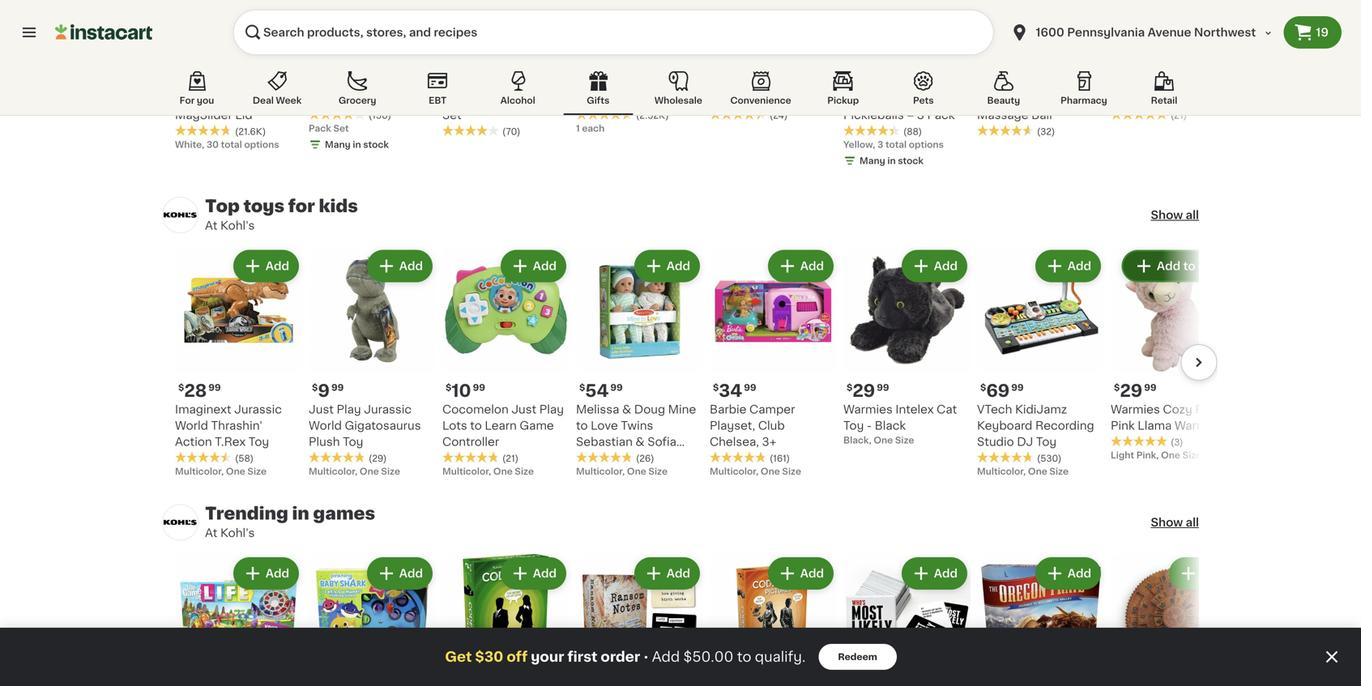 Task type: vqa. For each thing, say whether or not it's contained in the screenshot.
Just Play Jurassic World Gigatosaurus Plush Toy
yes



Task type: locate. For each thing, give the bounding box(es) containing it.
$ 10 99
[[446, 383, 485, 400]]

sofia
[[648, 436, 677, 448]]

world down 9
[[309, 420, 342, 432]]

1 at from the top
[[205, 220, 217, 231]]

kohl's inside top toys for kids at kohl's
[[220, 220, 255, 231]]

light
[[1111, 451, 1135, 460]]

1 warmies from the left
[[844, 404, 893, 415]]

1 vertical spatial show
[[1151, 517, 1183, 528]]

qualify.
[[755, 650, 806, 664]]

size inside warmies intelex cat toy - black black, one size
[[895, 436, 915, 445]]

one for 34
[[761, 467, 780, 476]]

options
[[244, 140, 279, 149], [909, 140, 944, 149]]

0 horizontal spatial jurassic
[[234, 404, 282, 415]]

club
[[758, 420, 785, 432]]

$ up vtech
[[981, 383, 987, 392]]

34 up the barbie
[[719, 383, 743, 400]]

item carousel region
[[144, 0, 1238, 171], [144, 247, 1238, 478], [144, 554, 1238, 686]]

$ 34 99 up monarch
[[312, 56, 355, 73]]

0 vertical spatial massage
[[1172, 77, 1224, 88]]

99 for franklin franklin pickleball-x outdoor pickleballs – 3 pack
[[869, 56, 882, 65]]

2 vertical spatial pack
[[309, 124, 331, 133]]

99 up pickleball- in the top of the page
[[869, 56, 882, 65]]

massage down $ 14 99
[[710, 93, 761, 105]]

$ 34 99
[[312, 56, 355, 73], [713, 383, 757, 400]]

ball inside $ 11 triggerpoint mobipoint green massage ball
[[1032, 109, 1053, 121]]

many
[[325, 140, 351, 149], [860, 156, 886, 165]]

3+
[[762, 436, 777, 448]]

99 inside $ 28 99
[[209, 383, 221, 392]]

$ for franklin franklin pickleball-x outdoor pickleballs – 3 pack
[[847, 56, 853, 65]]

ball up (24)
[[764, 93, 785, 105]]

total down (88)
[[886, 140, 907, 149]]

size
[[895, 436, 915, 445], [1183, 451, 1202, 460], [248, 467, 267, 476], [381, 467, 400, 476], [515, 467, 534, 476], [649, 467, 668, 476], [782, 467, 801, 476], [1050, 467, 1069, 476]]

0 vertical spatial in
[[353, 140, 361, 149]]

sklz down 14
[[710, 77, 740, 88]]

deal week
[[253, 96, 302, 105]]

$ up the cocomelon
[[446, 383, 452, 392]]

$ up triggerpoint
[[981, 56, 987, 65]]

1 vertical spatial all
[[1186, 517, 1199, 528]]

redeem
[[838, 653, 877, 662]]

$ for yeti rambler junior 12 oz. bottle
[[579, 56, 585, 65]]

1 horizontal spatial 29
[[1120, 383, 1143, 400]]

many for 11
[[860, 156, 886, 165]]

20
[[199, 77, 214, 88]]

shop categories tab list
[[162, 68, 1199, 115]]

1 rambler from the left
[[236, 77, 284, 88]]

99 up 'warmies cozy plush pink llama warmie'
[[1145, 383, 1157, 392]]

in for 11
[[888, 156, 896, 165]]

$ for just play jurassic world gigatosaurus plush toy
[[312, 383, 318, 392]]

warmies up pink
[[1111, 404, 1160, 415]]

$ 28 99
[[178, 383, 221, 400]]

one down (161)
[[761, 467, 780, 476]]

99 for imaginext jurassic world thrashin' action t.rex toy
[[209, 383, 221, 392]]

(150)
[[369, 111, 391, 120]]

set down grocery
[[333, 124, 349, 133]]

0 vertical spatial (21)
[[1171, 111, 1187, 120]]

1 vertical spatial item carousel region
[[144, 247, 1238, 478]]

34 for monarch
[[318, 56, 341, 73]]

kohl's down 'top' on the left top
[[220, 220, 255, 231]]

intelex
[[896, 404, 934, 415]]

warmies up -
[[844, 404, 893, 415]]

11 for triggerpoint mobipoint green massage ball
[[987, 56, 1002, 73]]

99 right 28
[[209, 383, 221, 392]]

0 horizontal spatial rambler
[[236, 77, 284, 88]]

2 item carousel region from the top
[[144, 247, 1238, 478]]

2 warmies from the left
[[1111, 404, 1160, 415]]

1 vertical spatial plush
[[309, 436, 340, 448]]

jet
[[442, 93, 461, 105]]

options down (88)
[[909, 140, 944, 149]]

many down 'pack set'
[[325, 140, 351, 149]]

franklin
[[442, 77, 487, 88], [844, 77, 888, 88], [891, 77, 935, 88]]

$ 11 triggerpoint mobipoint green massage ball
[[977, 56, 1074, 121]]

sklz targeted massage ball
[[710, 77, 793, 105]]

1 horizontal spatial warmies
[[1111, 404, 1160, 415]]

0 horizontal spatial 29
[[853, 383, 875, 400]]

29 up pink
[[1120, 383, 1143, 400]]

0 horizontal spatial warmies
[[844, 404, 893, 415]]

29 up -
[[853, 383, 875, 400]]

$ for monarch pickleball pack set
[[312, 56, 318, 65]]

3 multicolor, one size from the left
[[442, 467, 534, 476]]

multicolor, one size for 69
[[977, 467, 1069, 476]]

1 multicolor, from the left
[[175, 467, 224, 476]]

massage down beauty
[[977, 109, 1029, 121]]

stock for 11
[[898, 156, 924, 165]]

99 for warmies intelex cat toy - black
[[877, 383, 890, 392]]

1 horizontal spatial many in stock
[[860, 156, 924, 165]]

1 kohl's image from the top
[[162, 197, 199, 233]]

0 vertical spatial item carousel region
[[144, 0, 1238, 171]]

1 horizontal spatial in
[[353, 140, 361, 149]]

2 sklz from the left
[[1111, 77, 1141, 88]]

kohl's image
[[162, 197, 199, 233], [162, 504, 199, 541]]

toy up (530)
[[1036, 436, 1057, 448]]

0 horizontal spatial many in stock
[[325, 140, 389, 149]]

$ up pink
[[1114, 383, 1120, 392]]

kohl's image for trending
[[162, 504, 199, 541]]

99 inside $ 54 99
[[611, 383, 623, 392]]

1 vertical spatial &
[[636, 436, 645, 448]]

ball for sklz targeted massage ball
[[764, 93, 785, 105]]

14
[[719, 56, 739, 73]]

2 $ 29 99 from the left
[[1114, 383, 1157, 400]]

multicolor, one size down controller
[[442, 467, 534, 476]]

1 horizontal spatial oz.
[[576, 93, 593, 105]]

0 vertical spatial at
[[205, 220, 217, 231]]

size for 69
[[1050, 467, 1069, 476]]

4 multicolor, from the left
[[576, 467, 625, 476]]

just down 9
[[309, 404, 334, 415]]

gigatosaurus
[[345, 420, 421, 432]]

world up action
[[175, 420, 208, 432]]

2 kohl's from the top
[[220, 528, 255, 539]]

$ 34 98
[[446, 56, 489, 73]]

1 horizontal spatial plush
[[1196, 404, 1227, 415]]

$ 34 99 inside "product" group
[[713, 383, 757, 400]]

1 horizontal spatial many
[[860, 156, 886, 165]]

play up game
[[540, 404, 564, 415]]

0 vertical spatial 3
[[917, 109, 925, 121]]

$ up sklz targeted massage ball
[[713, 56, 719, 65]]

1 horizontal spatial sklz
[[1111, 77, 1141, 88]]

pack inside franklin franklin pickleball-x outdoor pickleballs – 3 pack
[[927, 109, 955, 121]]

one
[[874, 436, 893, 445], [1161, 451, 1181, 460], [226, 467, 245, 476], [360, 467, 379, 476], [493, 467, 513, 476], [627, 467, 647, 476], [761, 467, 780, 476], [1028, 467, 1048, 476]]

oz. inside 35 yeti 20 oz. rambler tumbler with magslider lid
[[217, 77, 233, 88]]

1 horizontal spatial stock
[[898, 156, 924, 165]]

product group
[[175, 247, 302, 478], [309, 247, 436, 478], [442, 247, 570, 478], [576, 247, 703, 478], [710, 247, 837, 478], [844, 247, 971, 447], [977, 247, 1105, 478], [1111, 247, 1238, 462], [175, 554, 302, 686], [309, 554, 436, 686], [442, 554, 570, 686], [576, 554, 703, 686], [710, 554, 837, 686], [844, 554, 971, 686], [977, 554, 1105, 686], [1111, 554, 1238, 686]]

sklz inside sklz foot massage ball
[[1111, 77, 1141, 88]]

$ 29 99 for warmies cozy plush pink llama warmie
[[1114, 383, 1157, 400]]

$ inside $ 10 99
[[446, 383, 452, 392]]

white, 30 total options
[[175, 140, 279, 149]]

$ for vtech kidijamz keyboard recording studio dj toy
[[981, 383, 987, 392]]

item carousel region containing add
[[144, 554, 1238, 686]]

0 horizontal spatial ball
[[764, 93, 785, 105]]

0 horizontal spatial massage
[[710, 93, 761, 105]]

pickup button
[[809, 68, 878, 115]]

11 up pickleball- in the top of the page
[[853, 56, 868, 73]]

99 up the barbie
[[744, 383, 757, 392]]

1 yeti from the left
[[175, 77, 196, 88]]

toy inside imaginext jurassic world thrashin' action t.rex toy
[[249, 436, 269, 448]]

just inside cocomelon just play lots to learn game controller
[[512, 404, 537, 415]]

to inside treatment tracker modal dialog
[[737, 650, 752, 664]]

0 vertical spatial show all
[[1151, 209, 1199, 221]]

0 vertical spatial many in stock
[[325, 140, 389, 149]]

2 show all from the top
[[1151, 517, 1199, 528]]

2 just from the left
[[512, 404, 537, 415]]

$ inside $ 69 99
[[981, 383, 987, 392]]

34 inside $34.98 original price: $49.99 element
[[452, 56, 475, 73]]

yellow, 3 total options
[[844, 140, 944, 149]]

multicolor, one size down (29)
[[309, 467, 400, 476]]

franklin inside franklin sports x-40 jet aluminum paddle set
[[442, 77, 487, 88]]

multicolor,
[[175, 467, 224, 476], [309, 467, 358, 476], [442, 467, 491, 476], [576, 467, 625, 476], [710, 467, 759, 476], [977, 467, 1026, 476]]

1 horizontal spatial massage
[[977, 109, 1029, 121]]

at
[[205, 220, 217, 231], [205, 528, 217, 539]]

product group containing 69
[[977, 247, 1105, 478]]

to left love
[[576, 420, 588, 432]]

one for 9
[[360, 467, 379, 476]]

one for 10
[[493, 467, 513, 476]]

top toys for kids at kohl's
[[205, 198, 358, 231]]

1 vertical spatial $ 34 99
[[713, 383, 757, 400]]

& down twins
[[636, 436, 645, 448]]

alcohol
[[501, 96, 535, 105]]

one for 69
[[1028, 467, 1048, 476]]

$ inside $ 9 99
[[312, 383, 318, 392]]

sports
[[489, 77, 527, 88]]

multicolor, one size down (26)
[[576, 467, 668, 476]]

0 horizontal spatial $ 29 99
[[847, 383, 890, 400]]

2 total from the left
[[886, 140, 907, 149]]

at down 'top' on the left top
[[205, 220, 217, 231]]

play
[[337, 404, 361, 415], [540, 404, 564, 415]]

$ up ebt 'button'
[[446, 56, 452, 65]]

just up game
[[512, 404, 537, 415]]

0 horizontal spatial &
[[622, 404, 632, 415]]

69
[[987, 383, 1010, 400]]

1 vertical spatial set
[[442, 109, 462, 121]]

0 horizontal spatial stock
[[363, 140, 389, 149]]

$ for warmies intelex cat toy - black
[[847, 383, 853, 392]]

99 right 69
[[1012, 383, 1024, 392]]

many in stock down yellow, 3 total options
[[860, 156, 924, 165]]

1 show all link from the top
[[1151, 207, 1199, 223]]

item carousel region for trending in games
[[144, 554, 1238, 686]]

1 11 from the left
[[853, 56, 868, 73]]

franklin up pickleball- in the top of the page
[[844, 77, 888, 88]]

stock down yellow, 3 total options
[[898, 156, 924, 165]]

melissa
[[576, 404, 619, 415]]

0 horizontal spatial plush
[[309, 436, 340, 448]]

5 multicolor, one size from the left
[[710, 467, 801, 476]]

camper
[[750, 404, 795, 415]]

1 vertical spatial at
[[205, 528, 217, 539]]

2 rambler from the left
[[600, 77, 648, 88]]

toy inside 'vtech kidijamz keyboard recording studio dj toy'
[[1036, 436, 1057, 448]]

2 29 from the left
[[1120, 383, 1143, 400]]

None search field
[[233, 10, 994, 55]]

99 right 10
[[473, 383, 485, 392]]

show for trending in games
[[1151, 517, 1183, 528]]

99 inside $ 14 99
[[740, 56, 753, 65]]

$ inside $ 25 00
[[579, 56, 585, 65]]

x
[[902, 93, 910, 105]]

2 vertical spatial in
[[292, 505, 309, 522]]

yeti down "25"
[[576, 77, 597, 88]]

many in stock
[[325, 140, 389, 149], [860, 156, 924, 165]]

1 options from the left
[[244, 140, 279, 149]]

0 horizontal spatial yeti
[[175, 77, 196, 88]]

1 horizontal spatial total
[[886, 140, 907, 149]]

yeti up for
[[175, 77, 196, 88]]

franklin up 'x'
[[891, 77, 935, 88]]

franklin for franklin sports x-40 jet aluminum paddle set
[[442, 77, 487, 88]]

0 vertical spatial set
[[339, 93, 358, 105]]

1 sklz from the left
[[710, 77, 740, 88]]

total for franklin franklin pickleball-x outdoor pickleballs – 3 pack
[[886, 140, 907, 149]]

imaginext
[[175, 404, 231, 415]]

2 show all link from the top
[[1151, 515, 1199, 531]]

34 inside "product" group
[[719, 383, 743, 400]]

product group containing 54
[[576, 247, 703, 478]]

1 vertical spatial kohl's image
[[162, 504, 199, 541]]

3 franklin from the left
[[891, 77, 935, 88]]

green
[[1038, 93, 1074, 105]]

1 $ 29 99 from the left
[[847, 383, 890, 400]]

$ for warmies cozy plush pink llama warmie
[[1114, 383, 1120, 392]]

1 kohl's from the top
[[220, 220, 255, 231]]

0 horizontal spatial options
[[244, 140, 279, 149]]

1 play from the left
[[337, 404, 361, 415]]

1 world from the left
[[175, 420, 208, 432]]

$ left 00
[[579, 56, 585, 65]]

29
[[853, 383, 875, 400], [1120, 383, 1143, 400]]

to inside melissa & doug mine to love twins sebastian & sofia dolls
[[576, 420, 588, 432]]

pickleball
[[362, 77, 416, 88]]

x-
[[530, 77, 543, 88]]

2 horizontal spatial in
[[888, 156, 896, 165]]

0 horizontal spatial total
[[221, 140, 242, 149]]

size down game
[[515, 467, 534, 476]]

1 vertical spatial show all link
[[1151, 515, 1199, 531]]

ball inside sklz foot massage ball
[[1111, 93, 1132, 105]]

(24)
[[770, 111, 788, 120]]

2 franklin from the left
[[844, 77, 888, 88]]

warmies
[[844, 404, 893, 415], [1111, 404, 1160, 415]]

just
[[309, 404, 334, 415], [512, 404, 537, 415]]

size down (29)
[[381, 467, 400, 476]]

29 for warmies intelex cat toy - black
[[853, 383, 875, 400]]

99 up black
[[877, 383, 890, 392]]

warmies inside warmies intelex cat toy - black black, one size
[[844, 404, 893, 415]]

recording
[[1036, 420, 1095, 432]]

sklz inside sklz targeted massage ball
[[710, 77, 740, 88]]

2 horizontal spatial 34
[[719, 383, 743, 400]]

multicolor, down 'studio'
[[977, 467, 1026, 476]]

week
[[276, 96, 302, 105]]

$ inside $ 14 99
[[713, 56, 719, 65]]

34 left 98
[[452, 56, 475, 73]]

2 vertical spatial massage
[[977, 109, 1029, 121]]

$ 34 99 up the barbie
[[713, 383, 757, 400]]

multicolor, one size down (530)
[[977, 467, 1069, 476]]

1 horizontal spatial 3
[[917, 109, 925, 121]]

to inside cocomelon just play lots to learn game controller
[[470, 420, 482, 432]]

1 vertical spatial 3
[[878, 140, 884, 149]]

0 vertical spatial plush
[[1196, 404, 1227, 415]]

99 inside $ 69 99
[[1012, 383, 1024, 392]]

deal
[[253, 96, 274, 105]]

$ for imaginext jurassic world thrashin' action t.rex toy
[[178, 383, 184, 392]]

$ inside $ 54 99
[[579, 383, 585, 392]]

warmies for llama
[[1111, 404, 1160, 415]]

3 right yellow, on the top
[[878, 140, 884, 149]]

2 all from the top
[[1186, 517, 1199, 528]]

1 vertical spatial (21)
[[502, 454, 519, 463]]

1600 pennsylvania avenue northwest button
[[1000, 10, 1284, 55]]

(21) down retail
[[1171, 111, 1187, 120]]

toy up (58)
[[249, 436, 269, 448]]

2 multicolor, from the left
[[309, 467, 358, 476]]

play down $ 9 99
[[337, 404, 361, 415]]

set inside monarch pickleball pack set
[[339, 93, 358, 105]]

in down grocery
[[353, 140, 361, 149]]

warmies inside 'warmies cozy plush pink llama warmie'
[[1111, 404, 1160, 415]]

show all link for top toys for kids
[[1151, 207, 1199, 223]]

40
[[543, 77, 558, 88]]

1 show all from the top
[[1151, 209, 1199, 221]]

ball up the (32)
[[1032, 109, 1053, 121]]

for you
[[180, 96, 214, 105]]

many in stock for 11
[[860, 156, 924, 165]]

1 horizontal spatial to
[[576, 420, 588, 432]]

size down (161)
[[782, 467, 801, 476]]

0 vertical spatial oz.
[[217, 77, 233, 88]]

size down (26)
[[649, 467, 668, 476]]

2 kohl's image from the top
[[162, 504, 199, 541]]

(21) for foot
[[1171, 111, 1187, 120]]

multicolor, one size down (161)
[[710, 467, 801, 476]]

11 inside $ 11 triggerpoint mobipoint green massage ball
[[987, 56, 1002, 73]]

1 total from the left
[[221, 140, 242, 149]]

toy inside just play jurassic world gigatosaurus plush toy
[[343, 436, 363, 448]]

6 multicolor, one size from the left
[[977, 467, 1069, 476]]

0 horizontal spatial many
[[325, 140, 351, 149]]

0 horizontal spatial 34
[[318, 56, 341, 73]]

1 franklin from the left
[[442, 77, 487, 88]]

kohl's image left 'top' on the left top
[[162, 197, 199, 233]]

oz. right 20
[[217, 77, 233, 88]]

$ up melissa
[[579, 383, 585, 392]]

multicolor, one size for 9
[[309, 467, 400, 476]]

world inside just play jurassic world gigatosaurus plush toy
[[309, 420, 342, 432]]

2 play from the left
[[540, 404, 564, 415]]

0 vertical spatial &
[[622, 404, 632, 415]]

avenue
[[1148, 27, 1192, 38]]

off
[[507, 650, 528, 664]]

(161)
[[770, 454, 790, 463]]

in for 34
[[353, 140, 361, 149]]

plush up the warmie
[[1196, 404, 1227, 415]]

kohl's inside trending in games at kohl's
[[220, 528, 255, 539]]

99 inside $ 10 99
[[473, 383, 485, 392]]

1 horizontal spatial options
[[909, 140, 944, 149]]

each
[[582, 124, 605, 133]]

$ up pickup button
[[847, 56, 853, 65]]

3 item carousel region from the top
[[144, 554, 1238, 686]]

1 horizontal spatial 34
[[452, 56, 475, 73]]

ball inside sklz targeted massage ball
[[764, 93, 785, 105]]

1 item carousel region from the top
[[144, 0, 1238, 171]]

0 vertical spatial show all link
[[1151, 207, 1199, 223]]

1 just from the left
[[309, 404, 334, 415]]

$ for sklz targeted massage ball
[[713, 56, 719, 65]]

34 up monarch
[[318, 56, 341, 73]]

1 horizontal spatial $ 34 99
[[713, 383, 757, 400]]

size down (58)
[[248, 467, 267, 476]]

$ inside $ 34 98
[[446, 56, 452, 65]]

in down yellow, 3 total options
[[888, 156, 896, 165]]

jurassic up gigatosaurus
[[364, 404, 412, 415]]

1 vertical spatial many in stock
[[860, 156, 924, 165]]

pharmacy button
[[1049, 68, 1119, 115]]

massage inside sklz targeted massage ball
[[710, 93, 761, 105]]

one down (29)
[[360, 467, 379, 476]]

0 horizontal spatial to
[[470, 420, 482, 432]]

$ up monarch
[[312, 56, 318, 65]]

11 up triggerpoint
[[987, 56, 1002, 73]]

$ inside $ 11 99
[[847, 56, 853, 65]]

1 vertical spatial kohl's
[[220, 528, 255, 539]]

$ up black,
[[847, 383, 853, 392]]

2 show from the top
[[1151, 517, 1183, 528]]

plush down 9
[[309, 436, 340, 448]]

in left games
[[292, 505, 309, 522]]

world
[[175, 420, 208, 432], [309, 420, 342, 432]]

barbie
[[710, 404, 747, 415]]

2 jurassic from the left
[[364, 404, 412, 415]]

11 for 11
[[853, 56, 868, 73]]

$ up just play jurassic world gigatosaurus plush toy at left bottom
[[312, 383, 318, 392]]

size for 10
[[515, 467, 534, 476]]

toy
[[844, 420, 864, 432], [249, 436, 269, 448], [343, 436, 363, 448], [1036, 436, 1057, 448]]

set down monarch
[[339, 93, 358, 105]]

1 vertical spatial oz.
[[576, 93, 593, 105]]

1 jurassic from the left
[[234, 404, 282, 415]]

1 multicolor, one size from the left
[[175, 467, 267, 476]]

size down black
[[895, 436, 915, 445]]

2 multicolor, one size from the left
[[309, 467, 400, 476]]

doug
[[634, 404, 665, 415]]

2 horizontal spatial ball
[[1111, 93, 1132, 105]]

1 vertical spatial many
[[860, 156, 886, 165]]

5 multicolor, from the left
[[710, 467, 759, 476]]

1 vertical spatial massage
[[710, 93, 761, 105]]

action
[[175, 436, 212, 448]]

toy up black,
[[844, 420, 864, 432]]

one down (58)
[[226, 467, 245, 476]]

2 horizontal spatial massage
[[1172, 77, 1224, 88]]

multicolor, down action
[[175, 467, 224, 476]]

0 horizontal spatial just
[[309, 404, 334, 415]]

0 horizontal spatial $ 34 99
[[312, 56, 355, 73]]

99 for monarch pickleball pack set
[[343, 56, 355, 65]]

& up twins
[[622, 404, 632, 415]]

show all for trending in games
[[1151, 517, 1199, 528]]

all
[[1186, 209, 1199, 221], [1186, 517, 1199, 528]]

2 11 from the left
[[987, 56, 1002, 73]]

massage inside sklz foot massage ball
[[1172, 77, 1224, 88]]

ball right pharmacy on the top right
[[1111, 93, 1132, 105]]

0 vertical spatial pack
[[309, 93, 336, 105]]

show
[[1151, 209, 1183, 221], [1151, 517, 1183, 528]]

1 show from the top
[[1151, 209, 1183, 221]]

to down the cocomelon
[[470, 420, 482, 432]]

99
[[343, 56, 355, 65], [740, 56, 753, 65], [869, 56, 882, 65], [209, 383, 221, 392], [331, 383, 344, 392], [473, 383, 485, 392], [611, 383, 623, 392], [744, 383, 757, 392], [877, 383, 890, 392], [1012, 383, 1024, 392], [1145, 383, 1157, 392]]

6 multicolor, from the left
[[977, 467, 1026, 476]]

$ inside $ 28 99
[[178, 383, 184, 392]]

1 vertical spatial pack
[[927, 109, 955, 121]]

1 all from the top
[[1186, 209, 1199, 221]]

$ up the barbie
[[713, 383, 719, 392]]

99 inside $ 11 99
[[869, 56, 882, 65]]

2 horizontal spatial franklin
[[891, 77, 935, 88]]

1 29 from the left
[[853, 383, 875, 400]]

0 horizontal spatial world
[[175, 420, 208, 432]]

0 vertical spatial kohl's
[[220, 220, 255, 231]]

$ 25 00
[[579, 56, 622, 73]]

4 multicolor, one size from the left
[[576, 467, 668, 476]]

franklin down $ 34 98
[[442, 77, 487, 88]]

2 world from the left
[[309, 420, 342, 432]]

0 horizontal spatial (21)
[[502, 454, 519, 463]]

1 horizontal spatial world
[[309, 420, 342, 432]]

★★★★★
[[309, 109, 365, 120], [309, 109, 365, 120], [576, 109, 633, 120], [576, 109, 633, 120], [710, 109, 767, 120], [710, 109, 767, 120], [1111, 109, 1168, 120], [1111, 109, 1168, 120], [175, 125, 232, 136], [175, 125, 232, 136], [442, 125, 499, 136], [442, 125, 499, 136], [844, 125, 900, 136], [844, 125, 900, 136], [977, 125, 1034, 136], [977, 125, 1034, 136], [1111, 436, 1168, 447], [1111, 436, 1168, 447], [175, 452, 232, 463], [175, 452, 232, 463], [309, 452, 365, 463], [309, 452, 365, 463], [442, 452, 499, 463], [442, 452, 499, 463], [576, 452, 633, 463], [576, 452, 633, 463], [710, 452, 767, 463], [710, 452, 767, 463], [977, 452, 1034, 463], [977, 452, 1034, 463]]

rambler up bottle on the top
[[600, 77, 648, 88]]

$ for cocomelon just play lots to learn game controller
[[446, 383, 452, 392]]

warmies cozy plush pink llama warmie
[[1111, 404, 1227, 432]]

world inside imaginext jurassic world thrashin' action t.rex toy
[[175, 420, 208, 432]]

item carousel region containing 28
[[144, 247, 1238, 478]]

99 right 9
[[331, 383, 344, 392]]

2 yeti from the left
[[576, 77, 597, 88]]

one inside warmies intelex cat toy - black black, one size
[[874, 436, 893, 445]]

0 vertical spatial all
[[1186, 209, 1199, 221]]

0 horizontal spatial 3
[[878, 140, 884, 149]]

order
[[601, 650, 640, 664]]

1 horizontal spatial play
[[540, 404, 564, 415]]

controller
[[442, 436, 499, 448]]

stock for 34
[[363, 140, 389, 149]]

0 horizontal spatial play
[[337, 404, 361, 415]]

franklin for franklin franklin pickleball-x outdoor pickleballs – 3 pack
[[844, 77, 888, 88]]

3 multicolor, from the left
[[442, 467, 491, 476]]

pickleballs
[[844, 109, 904, 121]]

1 horizontal spatial ball
[[1032, 109, 1053, 121]]

0 horizontal spatial sklz
[[710, 77, 740, 88]]

1 horizontal spatial 11
[[987, 56, 1002, 73]]

0 horizontal spatial in
[[292, 505, 309, 522]]

2 horizontal spatial to
[[737, 650, 752, 664]]

1 horizontal spatial just
[[512, 404, 537, 415]]

jurassic inside imaginext jurassic world thrashin' action t.rex toy
[[234, 404, 282, 415]]

oz. left bottle on the top
[[576, 93, 593, 105]]

0 vertical spatial many
[[325, 140, 351, 149]]

99 inside $ 9 99
[[331, 383, 344, 392]]

1 horizontal spatial yeti
[[576, 77, 597, 88]]

1 horizontal spatial (21)
[[1171, 111, 1187, 120]]

2 options from the left
[[909, 140, 944, 149]]

treatment tracker modal dialog
[[0, 628, 1362, 686]]

yeti inside yeti rambler junior 12 oz. bottle
[[576, 77, 597, 88]]

3 right –
[[917, 109, 925, 121]]

massage
[[1172, 77, 1224, 88], [710, 93, 761, 105], [977, 109, 1029, 121]]

0 horizontal spatial oz.
[[217, 77, 233, 88]]

one down (530)
[[1028, 467, 1048, 476]]

llama
[[1138, 420, 1172, 432]]

(21) down cocomelon just play lots to learn game controller on the bottom left of the page
[[502, 454, 519, 463]]

$ up imaginext
[[178, 383, 184, 392]]

warmie
[[1175, 420, 1218, 432]]

2 at from the top
[[205, 528, 217, 539]]

$ 9 99
[[312, 383, 344, 400]]

0 vertical spatial show
[[1151, 209, 1183, 221]]

1 horizontal spatial $ 29 99
[[1114, 383, 1157, 400]]

plush
[[1196, 404, 1227, 415], [309, 436, 340, 448]]

2 vertical spatial item carousel region
[[144, 554, 1238, 686]]

0 vertical spatial $ 34 99
[[312, 56, 355, 73]]

1 vertical spatial in
[[888, 156, 896, 165]]

multicolor, down chelsea,
[[710, 467, 759, 476]]

one down black
[[874, 436, 893, 445]]



Task type: describe. For each thing, give the bounding box(es) containing it.
cocomelon just play lots to learn game controller
[[442, 404, 564, 448]]

one for 28
[[226, 467, 245, 476]]

rambler inside yeti rambler junior 12 oz. bottle
[[600, 77, 648, 88]]

item carousel region containing 35
[[144, 0, 1238, 171]]

convenience button
[[724, 68, 798, 115]]

melissa & doug mine to love twins sebastian & sofia dolls
[[576, 404, 696, 464]]

plush inside 'warmies cozy plush pink llama warmie'
[[1196, 404, 1227, 415]]

one for 54
[[627, 467, 647, 476]]

3 inside franklin franklin pickleball-x outdoor pickleballs – 3 pack
[[917, 109, 925, 121]]

(88)
[[904, 127, 922, 136]]

10
[[452, 383, 471, 400]]

set inside franklin sports x-40 jet aluminum paddle set
[[442, 109, 462, 121]]

$ 11 99
[[847, 56, 882, 73]]

vtech kidijamz keyboard recording studio dj toy
[[977, 404, 1095, 448]]

black
[[875, 420, 906, 432]]

multicolor, for 10
[[442, 467, 491, 476]]

19 button
[[1284, 16, 1342, 49]]

lots
[[442, 420, 467, 432]]

foot
[[1144, 77, 1170, 88]]

99 for barbie camper playset, club chelsea, 3+
[[744, 383, 757, 392]]

(26)
[[636, 454, 654, 463]]

yeti inside 35 yeti 20 oz. rambler tumbler with magslider lid
[[175, 77, 196, 88]]

99 for cocomelon just play lots to learn game controller
[[473, 383, 485, 392]]

instacart image
[[55, 23, 152, 42]]

$30
[[475, 650, 504, 664]]

beauty button
[[969, 68, 1039, 115]]

wholesale
[[655, 96, 703, 105]]

Search field
[[233, 10, 994, 55]]

show all link for trending in games
[[1151, 515, 1199, 531]]

thrashin'
[[211, 420, 263, 432]]

gifts
[[587, 96, 610, 105]]

product group containing 34
[[710, 247, 837, 478]]

kidijamz
[[1015, 404, 1067, 415]]

34 for barbie
[[719, 383, 743, 400]]

00
[[609, 56, 622, 65]]

all for trending in games
[[1186, 517, 1199, 528]]

size for 54
[[649, 467, 668, 476]]

(2.52k)
[[636, 111, 669, 120]]

ball for sklz foot massage ball
[[1111, 93, 1132, 105]]

for
[[180, 96, 195, 105]]

white,
[[175, 140, 204, 149]]

$ for melissa & doug mine to love twins sebastian & sofia dolls
[[579, 383, 585, 392]]

dj
[[1017, 436, 1033, 448]]

35
[[184, 56, 207, 73]]

targeted
[[742, 77, 793, 88]]

monarch pickleball pack set
[[309, 77, 416, 105]]

play inside just play jurassic world gigatosaurus plush toy
[[337, 404, 361, 415]]

9
[[318, 383, 330, 400]]

one down (3)
[[1161, 451, 1181, 460]]

twins
[[621, 420, 654, 432]]

many for 34
[[325, 140, 351, 149]]

$ inside $ 11 triggerpoint mobipoint green massage ball
[[981, 56, 987, 65]]

keyboard
[[977, 420, 1033, 432]]

multicolor, for 34
[[710, 467, 759, 476]]

lid
[[235, 109, 253, 121]]

show all for top toys for kids
[[1151, 209, 1199, 221]]

plush inside just play jurassic world gigatosaurus plush toy
[[309, 436, 340, 448]]

multicolor, for 69
[[977, 467, 1026, 476]]

chelsea,
[[710, 436, 759, 448]]

massage inside $ 11 triggerpoint mobipoint green massage ball
[[977, 109, 1029, 121]]

outdoor
[[913, 93, 961, 105]]

product group containing 9
[[309, 247, 436, 478]]

for
[[288, 198, 315, 215]]

imaginext jurassic world thrashin' action t.rex toy
[[175, 404, 282, 448]]

show for top toys for kids
[[1151, 209, 1183, 221]]

toy inside warmies intelex cat toy - black black, one size
[[844, 420, 864, 432]]

yellow,
[[844, 140, 876, 149]]

product group containing 28
[[175, 247, 302, 478]]

54
[[585, 383, 609, 400]]

multicolor, one size for 10
[[442, 467, 534, 476]]

to for 54
[[576, 420, 588, 432]]

toy for 28
[[249, 436, 269, 448]]

sebastian
[[576, 436, 633, 448]]

1600
[[1036, 27, 1065, 38]]

grocery button
[[323, 68, 392, 115]]

cat
[[937, 404, 957, 415]]

many in stock for 34
[[325, 140, 389, 149]]

massage for targeted
[[710, 93, 761, 105]]

(21) for just
[[502, 454, 519, 463]]

product group containing 10
[[442, 247, 570, 478]]

$ 34 99 for barbie
[[713, 383, 757, 400]]

pack inside monarch pickleball pack set
[[309, 93, 336, 105]]

play inside cocomelon just play lots to learn game controller
[[540, 404, 564, 415]]

mine
[[668, 404, 696, 415]]

toy for 69
[[1036, 436, 1057, 448]]

retail
[[1151, 96, 1178, 105]]

item carousel region for top toys for kids
[[144, 247, 1238, 478]]

junior
[[651, 77, 687, 88]]

options for franklin franklin pickleball-x outdoor pickleballs – 3 pack
[[909, 140, 944, 149]]

trending
[[205, 505, 288, 522]]

just inside just play jurassic world gigatosaurus plush toy
[[309, 404, 334, 415]]

massage for foot
[[1172, 77, 1224, 88]]

29 for warmies cozy plush pink llama warmie
[[1120, 383, 1143, 400]]

sklz for sklz foot massage ball
[[1111, 77, 1141, 88]]

for you button
[[162, 68, 232, 115]]

1 each
[[576, 124, 605, 133]]

at inside trending in games at kohl's
[[205, 528, 217, 539]]

kids
[[319, 198, 358, 215]]

pickup
[[828, 96, 859, 105]]

t.rex
[[215, 436, 246, 448]]

multicolor, one size for 28
[[175, 467, 267, 476]]

in inside trending in games at kohl's
[[292, 505, 309, 522]]

gifts button
[[563, 68, 633, 115]]

add inside treatment tracker modal dialog
[[652, 650, 680, 664]]

$ 34 99 for monarch
[[312, 56, 355, 73]]

size for 9
[[381, 467, 400, 476]]

size for 34
[[782, 467, 801, 476]]

99 for warmies cozy plush pink llama warmie
[[1145, 383, 1157, 392]]

multicolor, one size for 34
[[710, 467, 801, 476]]

pink,
[[1137, 451, 1159, 460]]

options for yeti 20 oz. rambler tumbler with magslider lid
[[244, 140, 279, 149]]

kohl's image for top
[[162, 197, 199, 233]]

bottle
[[596, 93, 630, 105]]

grocery
[[339, 96, 376, 105]]

all for top toys for kids
[[1186, 209, 1199, 221]]

99 for sklz targeted massage ball
[[740, 56, 753, 65]]

$34.98 original price: $49.99 element
[[442, 53, 570, 75]]

to for 10
[[470, 420, 482, 432]]

(58)
[[235, 454, 254, 463]]

get $30 off your first order • add $50.00 to qualify.
[[445, 650, 806, 664]]

toy for 9
[[343, 436, 363, 448]]

pack set
[[309, 124, 349, 133]]

99 for vtech kidijamz keyboard recording studio dj toy
[[1012, 383, 1024, 392]]

30
[[207, 140, 219, 149]]

1600 pennsylvania avenue northwest
[[1036, 27, 1256, 38]]

at inside top toys for kids at kohl's
[[205, 220, 217, 231]]

sklz for sklz targeted massage ball
[[710, 77, 740, 88]]

retail button
[[1130, 68, 1199, 115]]

yeti rambler junior 12 oz. bottle
[[576, 77, 701, 105]]

99 for just play jurassic world gigatosaurus plush toy
[[331, 383, 344, 392]]

(21.6k)
[[235, 127, 266, 136]]

first
[[568, 650, 598, 664]]

convenience
[[731, 96, 792, 105]]

multicolor, for 28
[[175, 467, 224, 476]]

toys
[[244, 198, 284, 215]]

ebt
[[429, 96, 447, 105]]

multicolor, one size for 54
[[576, 467, 668, 476]]

2 vertical spatial set
[[333, 124, 349, 133]]

19
[[1316, 27, 1329, 38]]

pharmacy
[[1061, 96, 1108, 105]]

$ 29 99 for warmies intelex cat toy - black
[[847, 383, 890, 400]]

$ for barbie camper playset, club chelsea, 3+
[[713, 383, 719, 392]]

redeem button
[[819, 644, 897, 670]]

tumbler
[[175, 93, 221, 105]]

•
[[644, 651, 649, 664]]

99 for melissa & doug mine to love twins sebastian & sofia dolls
[[611, 383, 623, 392]]

learn
[[485, 420, 517, 432]]

with
[[224, 93, 248, 105]]

franklin sports x-40 jet aluminum paddle set
[[442, 77, 563, 121]]

size for 28
[[248, 467, 267, 476]]

pets
[[913, 96, 934, 105]]

(29)
[[369, 454, 387, 463]]

triggerpoint
[[977, 77, 1047, 88]]

rambler inside 35 yeti 20 oz. rambler tumbler with magslider lid
[[236, 77, 284, 88]]

multicolor, for 54
[[576, 467, 625, 476]]

$ 54 99
[[579, 383, 623, 400]]

(32)
[[1037, 127, 1055, 136]]

total for yeti 20 oz. rambler tumbler with magslider lid
[[221, 140, 242, 149]]

jurassic inside just play jurassic world gigatosaurus plush toy
[[364, 404, 412, 415]]

oz. inside yeti rambler junior 12 oz. bottle
[[576, 93, 593, 105]]

98
[[477, 56, 489, 65]]

trending in games at kohl's
[[205, 505, 375, 539]]

warmies for -
[[844, 404, 893, 415]]

1 horizontal spatial &
[[636, 436, 645, 448]]

mobipoint
[[977, 93, 1036, 105]]

multicolor, for 9
[[309, 467, 358, 476]]

size down (3)
[[1183, 451, 1202, 460]]

light pink, one size
[[1111, 451, 1202, 460]]

(70)
[[502, 127, 521, 136]]



